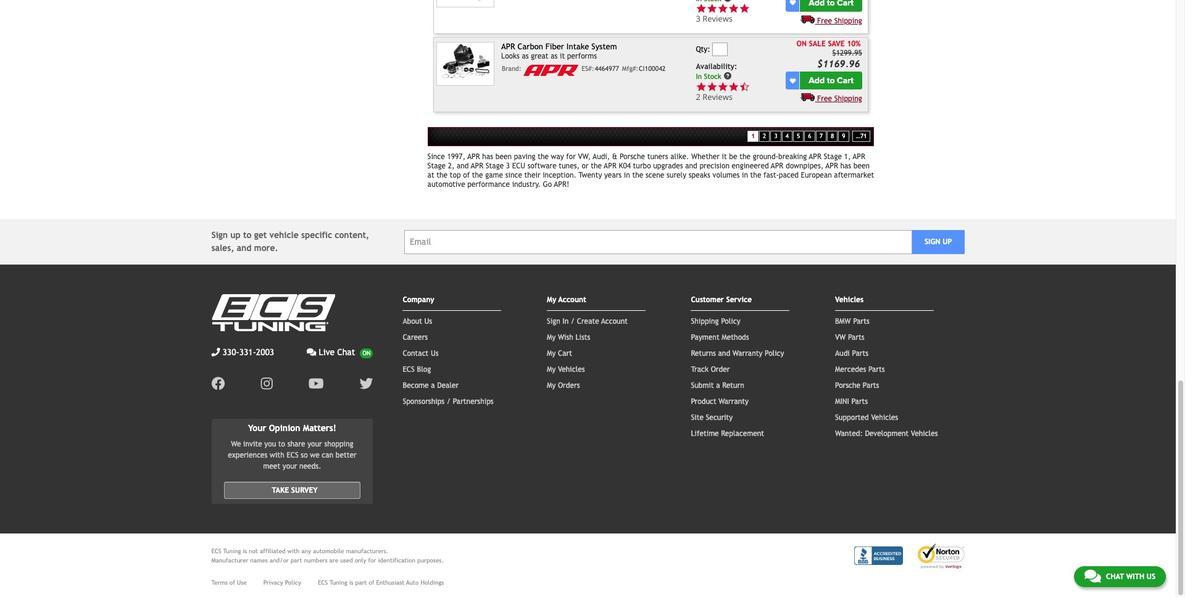 Task type: vqa. For each thing, say whether or not it's contained in the screenshot.
text field
yes



Task type: describe. For each thing, give the bounding box(es) containing it.
$1169.96
[[818, 58, 861, 69]]

my account
[[547, 296, 587, 305]]

to inside button
[[827, 76, 835, 86]]

terms
[[212, 580, 228, 587]]

apr up european
[[826, 162, 839, 171]]

sign for sign up to get vehicle specific content, sales, and more.
[[212, 231, 228, 240]]

purposes.
[[417, 558, 444, 564]]

reviews for 2 reviews
[[703, 91, 733, 103]]

track order link
[[691, 366, 730, 374]]

parts for mercedes parts
[[869, 366, 885, 374]]

331-
[[239, 348, 256, 358]]

game
[[486, 171, 503, 180]]

orders
[[558, 382, 580, 390]]

1 horizontal spatial has
[[841, 162, 852, 171]]

specific
[[301, 231, 332, 240]]

auto
[[406, 580, 419, 587]]

vehicles right development
[[911, 430, 938, 439]]

terms of use link
[[212, 579, 247, 588]]

question sign image
[[724, 0, 733, 2]]

shipping for free shipping image
[[835, 95, 863, 103]]

ecs blog link
[[403, 366, 431, 374]]

take survey button
[[224, 482, 361, 500]]

the down audi,
[[591, 162, 602, 171]]

get
[[254, 231, 267, 240]]

we
[[310, 451, 320, 460]]

2 reviews
[[696, 91, 733, 103]]

scene
[[646, 171, 665, 180]]

the down turbo
[[633, 171, 644, 180]]

take survey
[[272, 487, 318, 495]]

whether
[[692, 153, 720, 161]]

privacy policy
[[264, 580, 301, 587]]

2 in from the left
[[742, 171, 748, 180]]

submit a return
[[691, 382, 745, 390]]

mercedes parts link
[[836, 366, 885, 374]]

2 link
[[760, 131, 770, 142]]

0 horizontal spatial chat
[[337, 348, 355, 358]]

and/or
[[270, 558, 289, 564]]

become
[[403, 382, 429, 390]]

0 horizontal spatial your
[[283, 463, 297, 471]]

your
[[248, 424, 266, 434]]

brand:
[[502, 65, 522, 72]]

sales,
[[212, 243, 234, 253]]

parts for vw parts
[[848, 334, 865, 342]]

save
[[828, 39, 845, 48]]

1 horizontal spatial stage
[[486, 162, 504, 171]]

reviews for 3 reviews
[[703, 13, 733, 24]]

330-331-2003
[[223, 348, 274, 358]]

methods
[[722, 334, 749, 342]]

7
[[820, 133, 823, 139]]

aftermarket
[[835, 171, 875, 180]]

to inside sign up to get vehicle specific content, sales, and more.
[[243, 231, 252, 240]]

tuners
[[648, 153, 669, 161]]

0 horizontal spatial /
[[447, 398, 451, 407]]

ecs tuning is part of enthusiast auto holdings
[[318, 580, 444, 587]]

identification
[[378, 558, 416, 564]]

sign up button
[[913, 230, 965, 254]]

volumes
[[713, 171, 740, 180]]

1 in from the left
[[624, 171, 630, 180]]

part inside ecs tuning is not affiliated with any automobile manufacturers. manufacturer names and/or part numbers are used only for identification purposes.
[[291, 558, 302, 564]]

apr right 1997,
[[468, 153, 480, 161]]

site security link
[[691, 414, 733, 423]]

intake
[[567, 42, 589, 51]]

1 star image from the left
[[718, 3, 729, 14]]

free shipping for free shipping image
[[818, 95, 863, 103]]

free shipping image
[[801, 93, 815, 102]]

free for free shipping image
[[818, 95, 833, 103]]

1 vertical spatial account
[[602, 318, 628, 326]]

is for part
[[349, 580, 354, 587]]

bmw parts
[[836, 318, 870, 326]]

about us link
[[403, 318, 432, 326]]

contact us
[[403, 350, 439, 358]]

ecs for ecs blog
[[403, 366, 415, 374]]

free for free shipping icon
[[818, 16, 833, 25]]

be
[[730, 153, 738, 161]]

twitter logo image
[[360, 377, 373, 391]]

the up automotive
[[437, 171, 448, 180]]

us for about us
[[425, 318, 432, 326]]

1 add to wish list image from the top
[[790, 0, 796, 6]]

payment methods
[[691, 334, 749, 342]]

1 horizontal spatial of
[[369, 580, 374, 587]]

5 link
[[794, 131, 804, 142]]

site security
[[691, 414, 733, 423]]

better
[[336, 451, 357, 460]]

1,
[[845, 153, 851, 161]]

k04
[[619, 162, 631, 171]]

my orders link
[[547, 382, 580, 390]]

in for availability:
[[696, 72, 702, 81]]

my for my account
[[547, 296, 557, 305]]

opinion
[[269, 424, 300, 434]]

manufacturers.
[[346, 548, 389, 555]]

1 vertical spatial warranty
[[719, 398, 749, 407]]

parts for porsche parts
[[863, 382, 880, 390]]

with inside ecs tuning is not affiliated with any automobile manufacturers. manufacturer names and/or part numbers are used only for identification purposes.
[[287, 548, 300, 555]]

2 vertical spatial with
[[1127, 573, 1145, 582]]

we invite you to share your shopping experiences with ecs so we can better meet your needs.
[[228, 440, 357, 471]]

porsche parts link
[[836, 382, 880, 390]]

$1299.95
[[833, 49, 863, 57]]

3 for 3
[[775, 133, 778, 139]]

payment methods link
[[691, 334, 749, 342]]

terms of use
[[212, 580, 247, 587]]

supported
[[836, 414, 869, 423]]

question sign image
[[724, 72, 733, 81]]

tuning for not
[[223, 548, 241, 555]]

1 horizontal spatial been
[[854, 162, 870, 171]]

apr right 1,
[[853, 153, 866, 161]]

and up speaks
[[686, 162, 698, 171]]

1 horizontal spatial chat
[[1107, 573, 1125, 582]]

audi parts
[[836, 350, 869, 358]]

up for sign up
[[943, 238, 952, 247]]

enthusiast auto holdings link
[[376, 579, 444, 588]]

0 vertical spatial been
[[496, 153, 512, 161]]

0 horizontal spatial stage
[[428, 162, 446, 171]]

9 link
[[839, 131, 849, 142]]

product
[[691, 398, 717, 407]]

…71 link
[[853, 131, 871, 142]]

my wish lists link
[[547, 334, 591, 342]]

1 2 reviews link from the top
[[696, 81, 784, 103]]

ci100042
[[639, 65, 666, 72]]

ecs for ecs tuning is part of enthusiast auto holdings
[[318, 580, 328, 587]]

my for my wish lists
[[547, 334, 556, 342]]

apr up downpipes,
[[809, 153, 822, 161]]

youtube logo image
[[309, 377, 324, 391]]

years
[[605, 171, 622, 180]]

since
[[506, 171, 522, 180]]

tuning for part
[[330, 580, 347, 587]]

half star image
[[740, 81, 750, 92]]

enthusiast
[[376, 580, 405, 587]]

live chat link
[[307, 347, 373, 360]]

used
[[340, 558, 353, 564]]

security
[[706, 414, 733, 423]]

free shipping for free shipping icon
[[818, 16, 863, 25]]

0 horizontal spatial of
[[230, 580, 235, 587]]

1 vertical spatial part
[[355, 580, 367, 587]]

sponsorships / partnerships
[[403, 398, 494, 407]]

parts for bmw parts
[[854, 318, 870, 326]]

vw
[[836, 334, 846, 342]]

the up performance
[[472, 171, 483, 180]]

product warranty link
[[691, 398, 749, 407]]

in for sign
[[563, 318, 569, 326]]

track order
[[691, 366, 730, 374]]

my vehicles
[[547, 366, 585, 374]]

…71
[[856, 133, 867, 139]]

sign in / create account link
[[547, 318, 628, 326]]

1 link
[[748, 131, 759, 142]]

turbo
[[633, 162, 651, 171]]

2 3 reviews link from the top
[[696, 13, 750, 24]]

looks
[[502, 52, 520, 61]]

my for my cart
[[547, 350, 556, 358]]

supported vehicles link
[[836, 414, 899, 423]]

2 2 reviews link from the top
[[696, 91, 750, 103]]

become a dealer link
[[403, 382, 459, 390]]

us for contact us
[[431, 350, 439, 358]]

2 horizontal spatial stage
[[824, 153, 842, 161]]

2 vertical spatial shipping
[[691, 318, 719, 326]]

es#: 4464977 mfg#: ci100042
[[582, 65, 666, 72]]

2 add to wish list image from the top
[[790, 78, 796, 84]]

my for my vehicles
[[547, 366, 556, 374]]



Task type: locate. For each thing, give the bounding box(es) containing it.
since 1997, apr has been paving the way for vw, audi, & porsche tuners alike. whether it be the ground-breaking apr stage 1, apr stage 2, and apr stage 3 ecu software tunes, or the apr k04 turbo upgrades and precision engineered apr downpipes, apr has been at the top of the game since their inception. twenty years in the scene surely speaks volumes in the fast-paced european aftermarket automotive performance industry. go apr!
[[428, 153, 875, 189]]

sign inside button
[[925, 238, 941, 247]]

1 horizontal spatial tuning
[[330, 580, 347, 587]]

cart down $1169.96
[[837, 76, 854, 86]]

1 vertical spatial your
[[283, 463, 297, 471]]

tunes,
[[559, 162, 580, 171]]

2 vertical spatial 3
[[506, 162, 510, 171]]

3 inside since 1997, apr has been paving the way for vw, audi, & porsche tuners alike. whether it be the ground-breaking apr stage 1, apr stage 2, and apr stage 3 ecu software tunes, or the apr k04 turbo upgrades and precision engineered apr downpipes, apr has been at the top of the game since their inception. twenty years in the scene surely speaks volumes in the fast-paced european aftermarket automotive performance industry. go apr!
[[506, 162, 510, 171]]

us right about
[[425, 318, 432, 326]]

a for submit
[[717, 382, 720, 390]]

ecs left so
[[287, 451, 299, 460]]

ecs inside we invite you to share your shopping experiences with ecs so we can better meet your needs.
[[287, 451, 299, 460]]

stage left 1,
[[824, 153, 842, 161]]

0 vertical spatial it
[[560, 52, 565, 61]]

tuning inside ecs tuning is not affiliated with any automobile manufacturers. manufacturer names and/or part numbers are used only for identification purposes.
[[223, 548, 241, 555]]

to
[[827, 76, 835, 86], [243, 231, 252, 240], [278, 440, 285, 449]]

1 horizontal spatial up
[[943, 238, 952, 247]]

2 a from the left
[[717, 382, 720, 390]]

lists
[[576, 334, 591, 342]]

any
[[302, 548, 311, 555]]

in inside availability: in stock
[[696, 72, 702, 81]]

2 horizontal spatial 3
[[775, 133, 778, 139]]

2 vertical spatial us
[[1147, 573, 1156, 582]]

0 horizontal spatial to
[[243, 231, 252, 240]]

0 vertical spatial chat
[[337, 348, 355, 358]]

wanted: development vehicles link
[[836, 430, 938, 439]]

as down carbon on the left top
[[522, 52, 529, 61]]

free right free shipping image
[[818, 95, 833, 103]]

2 for 2 reviews
[[696, 91, 701, 103]]

vw,
[[578, 153, 591, 161]]

it inside apr carbon fiber intake system looks as great as it performs
[[560, 52, 565, 61]]

vw parts link
[[836, 334, 865, 342]]

mini parts link
[[836, 398, 868, 407]]

3 reviews link
[[696, 3, 784, 24], [696, 13, 750, 24]]

contact
[[403, 350, 429, 358]]

the
[[538, 153, 549, 161], [740, 153, 751, 161], [591, 162, 602, 171], [437, 171, 448, 180], [472, 171, 483, 180], [633, 171, 644, 180], [751, 171, 762, 180]]

and
[[457, 162, 469, 171], [686, 162, 698, 171], [237, 243, 252, 253], [719, 350, 731, 358]]

porsche up k04
[[620, 153, 645, 161]]

privacy
[[264, 580, 283, 587]]

tuning up manufacturer
[[223, 548, 241, 555]]

vehicles up orders
[[558, 366, 585, 374]]

2 as from the left
[[551, 52, 558, 61]]

shipping for free shipping icon
[[835, 16, 863, 25]]

company
[[403, 296, 435, 305]]

1 vertical spatial free
[[818, 95, 833, 103]]

account up sign in / create account
[[559, 296, 587, 305]]

of inside since 1997, apr has been paving the way for vw, audi, & porsche tuners alike. whether it be the ground-breaking apr stage 1, apr stage 2, and apr stage 3 ecu software tunes, or the apr k04 turbo upgrades and precision engineered apr downpipes, apr has been at the top of the game since their inception. twenty years in the scene surely speaks volumes in the fast-paced european aftermarket automotive performance industry. go apr!
[[463, 171, 470, 180]]

european
[[801, 171, 832, 180]]

parts up mercedes parts link at the bottom of page
[[852, 350, 869, 358]]

on
[[797, 39, 807, 48]]

1 horizontal spatial 2
[[763, 133, 767, 139]]

way
[[551, 153, 564, 161]]

1 horizontal spatial as
[[551, 52, 558, 61]]

0 vertical spatial policy
[[721, 318, 741, 326]]

0 horizontal spatial has
[[483, 153, 493, 161]]

is for not
[[243, 548, 247, 555]]

parts right vw
[[848, 334, 865, 342]]

downpipes,
[[786, 162, 824, 171]]

0 horizontal spatial 2
[[696, 91, 701, 103]]

1 horizontal spatial policy
[[721, 318, 741, 326]]

0 horizontal spatial a
[[431, 382, 435, 390]]

been up 'game' at the top left of page
[[496, 153, 512, 161]]

0 vertical spatial to
[[827, 76, 835, 86]]

wanted:
[[836, 430, 863, 439]]

sale
[[809, 39, 826, 48]]

automobile
[[313, 548, 344, 555]]

0 vertical spatial warranty
[[733, 350, 763, 358]]

0 vertical spatial free
[[818, 16, 833, 25]]

performs
[[567, 52, 597, 61]]

apr up looks
[[502, 42, 515, 51]]

partnerships
[[453, 398, 494, 407]]

apr - corporate logo image
[[524, 65, 579, 76]]

0 vertical spatial account
[[559, 296, 587, 305]]

1 horizontal spatial your
[[308, 440, 322, 449]]

with right comments image
[[1127, 573, 1145, 582]]

1 horizontal spatial a
[[717, 382, 720, 390]]

1 horizontal spatial part
[[355, 580, 367, 587]]

the down engineered
[[751, 171, 762, 180]]

my left orders
[[547, 382, 556, 390]]

a for become
[[431, 382, 435, 390]]

9
[[843, 133, 846, 139]]

so
[[301, 451, 308, 460]]

up for sign up to get vehicle specific content, sales, and more.
[[231, 231, 241, 240]]

service
[[727, 296, 752, 305]]

in down k04
[[624, 171, 630, 180]]

on sale save 10% $1299.95 $1169.96
[[797, 39, 863, 69]]

es#4464977 - ci100042 - apr carbon fiber intake system - looks as great as it performs - apr - audi image
[[437, 42, 495, 86]]

my left wish
[[547, 334, 556, 342]]

330-331-2003 link
[[212, 347, 274, 360]]

star image
[[696, 3, 707, 14], [707, 3, 718, 14], [696, 81, 707, 92], [707, 81, 718, 92], [718, 81, 729, 92], [729, 81, 740, 92]]

3
[[696, 13, 701, 24], [775, 133, 778, 139], [506, 162, 510, 171]]

supported vehicles
[[836, 414, 899, 423]]

with left any
[[287, 548, 300, 555]]

0 horizontal spatial part
[[291, 558, 302, 564]]

twenty
[[579, 171, 602, 180]]

0 vertical spatial cart
[[837, 76, 854, 86]]

invite
[[243, 440, 262, 449]]

reviews down stock
[[703, 91, 733, 103]]

1 vertical spatial porsche
[[836, 382, 861, 390]]

parts right bmw
[[854, 318, 870, 326]]

and right the sales,
[[237, 243, 252, 253]]

a left dealer
[[431, 382, 435, 390]]

stage up 'game' at the top left of page
[[486, 162, 504, 171]]

porsche inside since 1997, apr has been paving the way for vw, audi, & porsche tuners alike. whether it be the ground-breaking apr stage 1, apr stage 2, and apr stage 3 ecu software tunes, or the apr k04 turbo upgrades and precision engineered apr downpipes, apr has been at the top of the game since their inception. twenty years in the scene surely speaks volumes in the fast-paced european aftermarket automotive performance industry. go apr!
[[620, 153, 645, 161]]

shipping up the 10%
[[835, 16, 863, 25]]

returns
[[691, 350, 716, 358]]

free shipping down the add to cart button
[[818, 95, 863, 103]]

1 horizontal spatial to
[[278, 440, 285, 449]]

1 a from the left
[[431, 382, 435, 390]]

my for my orders
[[547, 382, 556, 390]]

cart down wish
[[558, 350, 572, 358]]

part down only
[[355, 580, 367, 587]]

part down any
[[291, 558, 302, 564]]

account right create at the bottom
[[602, 318, 628, 326]]

8 link
[[828, 131, 838, 142]]

0 vertical spatial tuning
[[223, 548, 241, 555]]

free shipping up save on the top right
[[818, 16, 863, 25]]

0 vertical spatial for
[[567, 153, 576, 161]]

0 vertical spatial 3
[[696, 13, 701, 24]]

bmw
[[836, 318, 851, 326]]

for inside ecs tuning is not affiliated with any automobile manufacturers. manufacturer names and/or part numbers are used only for identification purposes.
[[368, 558, 376, 564]]

apr up 'fast-'
[[771, 162, 784, 171]]

the up software
[[538, 153, 549, 161]]

1 free from the top
[[818, 16, 833, 25]]

3 up qty:
[[696, 13, 701, 24]]

to right 'add'
[[827, 76, 835, 86]]

0 horizontal spatial porsche
[[620, 153, 645, 161]]

1997,
[[447, 153, 466, 161]]

2 reviews from the top
[[703, 91, 733, 103]]

1 vertical spatial been
[[854, 162, 870, 171]]

their
[[525, 171, 541, 180]]

0 vertical spatial your
[[308, 440, 322, 449]]

2 for 2
[[763, 133, 767, 139]]

in left stock
[[696, 72, 702, 81]]

vehicles up wanted: development vehicles link
[[872, 414, 899, 423]]

and up order
[[719, 350, 731, 358]]

1 vertical spatial policy
[[765, 350, 785, 358]]

4 my from the top
[[547, 366, 556, 374]]

porsche parts
[[836, 382, 880, 390]]

sign for sign in / create account
[[547, 318, 561, 326]]

3 my from the top
[[547, 350, 556, 358]]

1 horizontal spatial it
[[722, 153, 727, 161]]

sign in / create account
[[547, 318, 628, 326]]

shipping policy link
[[691, 318, 741, 326]]

/ left create at the bottom
[[571, 318, 575, 326]]

mfg#:
[[622, 65, 639, 72]]

parts for mini parts
[[852, 398, 868, 407]]

ecs tuning image
[[212, 295, 335, 332]]

to right 'you'
[[278, 440, 285, 449]]

1 vertical spatial in
[[563, 318, 569, 326]]

2 horizontal spatial of
[[463, 171, 470, 180]]

ecs inside ecs tuning is not affiliated with any automobile manufacturers. manufacturer names and/or part numbers are used only for identification purposes.
[[212, 548, 221, 555]]

2 horizontal spatial to
[[827, 76, 835, 86]]

10%
[[847, 39, 861, 48]]

about
[[403, 318, 422, 326]]

1 vertical spatial free shipping
[[818, 95, 863, 103]]

3 star image from the left
[[740, 3, 750, 14]]

1 vertical spatial with
[[287, 548, 300, 555]]

3 left 4
[[775, 133, 778, 139]]

my down my cart
[[547, 366, 556, 374]]

instagram logo image
[[261, 377, 273, 391]]

account
[[559, 296, 587, 305], [602, 318, 628, 326]]

reviews down question sign icon
[[703, 13, 733, 24]]

cart
[[837, 76, 854, 86], [558, 350, 572, 358]]

free right free shipping icon
[[818, 16, 833, 25]]

1 horizontal spatial is
[[349, 580, 354, 587]]

returns and warranty policy
[[691, 350, 785, 358]]

for down manufacturers.
[[368, 558, 376, 564]]

apr inside apr carbon fiber intake system looks as great as it performs
[[502, 42, 515, 51]]

chat with us link
[[1074, 567, 1167, 588]]

vehicles up bmw parts link
[[836, 296, 864, 305]]

as down fiber
[[551, 52, 558, 61]]

contact us link
[[403, 350, 439, 358]]

since
[[428, 153, 445, 161]]

0 horizontal spatial tuning
[[223, 548, 241, 555]]

/ down dealer
[[447, 398, 451, 407]]

software
[[528, 162, 557, 171]]

up inside button
[[943, 238, 952, 247]]

ecs down numbers
[[318, 580, 328, 587]]

or
[[582, 162, 589, 171]]

up inside sign up to get vehicle specific content, sales, and more.
[[231, 231, 241, 240]]

your right meet
[[283, 463, 297, 471]]

0 horizontal spatial cart
[[558, 350, 572, 358]]

you
[[265, 440, 276, 449]]

2 horizontal spatial policy
[[765, 350, 785, 358]]

sponsorships
[[403, 398, 445, 407]]

policy for privacy policy
[[285, 580, 301, 587]]

1 horizontal spatial 3
[[696, 13, 701, 24]]

apr up years on the top right of the page
[[604, 162, 617, 171]]

sign for sign up
[[925, 238, 941, 247]]

of left "use"
[[230, 580, 235, 587]]

2 down availability: in stock on the top of page
[[696, 91, 701, 103]]

it down apr carbon fiber intake system link
[[560, 52, 565, 61]]

ecs up manufacturer
[[212, 548, 221, 555]]

system
[[592, 42, 617, 51]]

1 horizontal spatial /
[[571, 318, 575, 326]]

1 vertical spatial tuning
[[330, 580, 347, 587]]

1 vertical spatial is
[[349, 580, 354, 587]]

it inside since 1997, apr has been paving the way for vw, audi, & porsche tuners alike. whether it be the ground-breaking apr stage 1, apr stage 2, and apr stage 3 ecu software tunes, or the apr k04 turbo upgrades and precision engineered apr downpipes, apr has been at the top of the game since their inception. twenty years in the scene surely speaks volumes in the fast-paced european aftermarket automotive performance industry. go apr!
[[722, 153, 727, 161]]

to inside we invite you to share your shopping experiences with ecs so we can better meet your needs.
[[278, 440, 285, 449]]

my up my vehicles link
[[547, 350, 556, 358]]

1 horizontal spatial cart
[[837, 76, 854, 86]]

1 horizontal spatial in
[[742, 171, 748, 180]]

0 horizontal spatial policy
[[285, 580, 301, 587]]

shipping down the add to cart button
[[835, 95, 863, 103]]

0 vertical spatial with
[[270, 451, 285, 460]]

free
[[818, 16, 833, 25], [818, 95, 833, 103]]

1 horizontal spatial sign
[[547, 318, 561, 326]]

has up 'game' at the top left of page
[[483, 153, 493, 161]]

take
[[272, 487, 289, 495]]

parts up porsche parts link
[[869, 366, 885, 374]]

2 horizontal spatial sign
[[925, 238, 941, 247]]

of left "enthusiast"
[[369, 580, 374, 587]]

of right top
[[463, 171, 470, 180]]

qty:
[[696, 45, 711, 54]]

warranty down the return
[[719, 398, 749, 407]]

stock
[[704, 72, 722, 81]]

us right comments image
[[1147, 573, 1156, 582]]

submit a return link
[[691, 382, 745, 390]]

apr
[[502, 42, 515, 51], [468, 153, 480, 161], [809, 153, 822, 161], [853, 153, 866, 161], [471, 162, 484, 171], [604, 162, 617, 171], [771, 162, 784, 171], [826, 162, 839, 171]]

numbers
[[304, 558, 328, 564]]

1 free shipping from the top
[[818, 16, 863, 25]]

0 vertical spatial has
[[483, 153, 493, 161]]

my up my wish lists link
[[547, 296, 557, 305]]

1 as from the left
[[522, 52, 529, 61]]

your up the we
[[308, 440, 322, 449]]

1 vertical spatial /
[[447, 398, 451, 407]]

2003
[[256, 348, 274, 358]]

phone image
[[212, 348, 220, 357]]

1 vertical spatial it
[[722, 153, 727, 161]]

with inside we invite you to share your shopping experiences with ecs so we can better meet your needs.
[[270, 451, 285, 460]]

is left not
[[243, 548, 247, 555]]

1 horizontal spatial for
[[567, 153, 576, 161]]

1 vertical spatial cart
[[558, 350, 572, 358]]

in down engineered
[[742, 171, 748, 180]]

0 vertical spatial porsche
[[620, 153, 645, 161]]

warranty down methods
[[733, 350, 763, 358]]

it left be
[[722, 153, 727, 161]]

2 free from the top
[[818, 95, 833, 103]]

1 3 reviews link from the top
[[696, 3, 784, 24]]

1 my from the top
[[547, 296, 557, 305]]

0 horizontal spatial it
[[560, 52, 565, 61]]

0 horizontal spatial up
[[231, 231, 241, 240]]

0 horizontal spatial in
[[624, 171, 630, 180]]

1 vertical spatial 2
[[763, 133, 767, 139]]

has down 1,
[[841, 162, 852, 171]]

porsche down mercedes at the right of page
[[836, 382, 861, 390]]

is inside ecs tuning is not affiliated with any automobile manufacturers. manufacturer names and/or part numbers are used only for identification purposes.
[[243, 548, 247, 555]]

Email email field
[[405, 230, 913, 254]]

0 vertical spatial shipping
[[835, 16, 863, 25]]

take survey link
[[224, 482, 361, 500]]

your
[[308, 440, 322, 449], [283, 463, 297, 471]]

to left get at the top left
[[243, 231, 252, 240]]

payment
[[691, 334, 720, 342]]

shipping up payment
[[691, 318, 719, 326]]

facebook logo image
[[212, 377, 225, 391]]

5 my from the top
[[547, 382, 556, 390]]

dealer
[[437, 382, 459, 390]]

for up tunes,
[[567, 153, 576, 161]]

2 free shipping from the top
[[818, 95, 863, 103]]

stage down since
[[428, 162, 446, 171]]

0 vertical spatial 2
[[696, 91, 701, 103]]

and down 1997,
[[457, 162, 469, 171]]

upgrades
[[654, 162, 683, 171]]

parts for audi parts
[[852, 350, 869, 358]]

1 reviews from the top
[[703, 13, 733, 24]]

chat right live
[[337, 348, 355, 358]]

star image
[[718, 3, 729, 14], [729, 3, 740, 14], [740, 3, 750, 14]]

apr up performance
[[471, 162, 484, 171]]

wanted: development vehicles
[[836, 430, 938, 439]]

in up wish
[[563, 318, 569, 326]]

add to wish list image
[[790, 0, 796, 6], [790, 78, 796, 84]]

0 vertical spatial part
[[291, 558, 302, 564]]

policy for shipping policy
[[721, 318, 741, 326]]

comments image
[[307, 348, 317, 357]]

cart inside button
[[837, 76, 854, 86]]

4
[[786, 133, 789, 139]]

0 horizontal spatial sign
[[212, 231, 228, 240]]

parts down porsche parts link
[[852, 398, 868, 407]]

is down the used
[[349, 580, 354, 587]]

comments image
[[1085, 569, 1102, 584]]

my vehicles link
[[547, 366, 585, 374]]

been up aftermarket
[[854, 162, 870, 171]]

sign inside sign up to get vehicle specific content, sales, and more.
[[212, 231, 228, 240]]

free shipping image
[[801, 15, 815, 23]]

2 horizontal spatial with
[[1127, 573, 1145, 582]]

audi
[[836, 350, 850, 358]]

2 star image from the left
[[729, 3, 740, 14]]

0 vertical spatial reviews
[[703, 13, 733, 24]]

0 horizontal spatial account
[[559, 296, 587, 305]]

1 vertical spatial chat
[[1107, 573, 1125, 582]]

5
[[797, 133, 801, 139]]

customer service
[[691, 296, 752, 305]]

3 left ecu
[[506, 162, 510, 171]]

ecs left blog
[[403, 366, 415, 374]]

0 vertical spatial /
[[571, 318, 575, 326]]

privacy policy link
[[264, 579, 301, 588]]

3 inside "link"
[[775, 133, 778, 139]]

/
[[571, 318, 575, 326], [447, 398, 451, 407]]

add to cart
[[809, 76, 854, 86]]

automotive
[[428, 180, 465, 189]]

2 my from the top
[[547, 334, 556, 342]]

1 horizontal spatial account
[[602, 318, 628, 326]]

mini
[[836, 398, 850, 407]]

carbon
[[518, 42, 543, 51]]

1 horizontal spatial with
[[287, 548, 300, 555]]

with up meet
[[270, 451, 285, 460]]

3 for 3 reviews
[[696, 13, 701, 24]]

us right contact
[[431, 350, 439, 358]]

for inside since 1997, apr has been paving the way for vw, audi, & porsche tuners alike. whether it be the ground-breaking apr stage 1, apr stage 2, and apr stage 3 ecu software tunes, or the apr k04 turbo upgrades and precision engineered apr downpipes, apr has been at the top of the game since their inception. twenty years in the scene surely speaks volumes in the fast-paced european aftermarket automotive performance industry. go apr!
[[567, 153, 576, 161]]

sponsorships / partnerships link
[[403, 398, 494, 407]]

1 vertical spatial add to wish list image
[[790, 78, 796, 84]]

ecs for ecs tuning is not affiliated with any automobile manufacturers. manufacturer names and/or part numbers are used only for identification purposes.
[[212, 548, 221, 555]]

0 horizontal spatial for
[[368, 558, 376, 564]]

es#2997009 - ic100019 - apr mqb intercooler system - direct bolt-on upgrade that requires no trimming - apr - audi volkswagen image
[[437, 0, 495, 7]]

None text field
[[713, 43, 728, 56]]

1 vertical spatial reviews
[[703, 91, 733, 103]]

1 vertical spatial for
[[368, 558, 376, 564]]

of
[[463, 171, 470, 180], [230, 580, 235, 587], [369, 580, 374, 587]]

0 vertical spatial is
[[243, 548, 247, 555]]

and inside sign up to get vehicle specific content, sales, and more.
[[237, 243, 252, 253]]

3 inside 3 reviews link
[[696, 13, 701, 24]]

0 horizontal spatial been
[[496, 153, 512, 161]]

the up engineered
[[740, 153, 751, 161]]

0 horizontal spatial 3
[[506, 162, 510, 171]]

0 horizontal spatial as
[[522, 52, 529, 61]]

parts down mercedes parts link at the bottom of page
[[863, 382, 880, 390]]

return
[[723, 382, 745, 390]]

0 horizontal spatial with
[[270, 451, 285, 460]]

a left the return
[[717, 382, 720, 390]]

0 horizontal spatial is
[[243, 548, 247, 555]]

1 vertical spatial 3
[[775, 133, 778, 139]]

0 vertical spatial free shipping
[[818, 16, 863, 25]]



